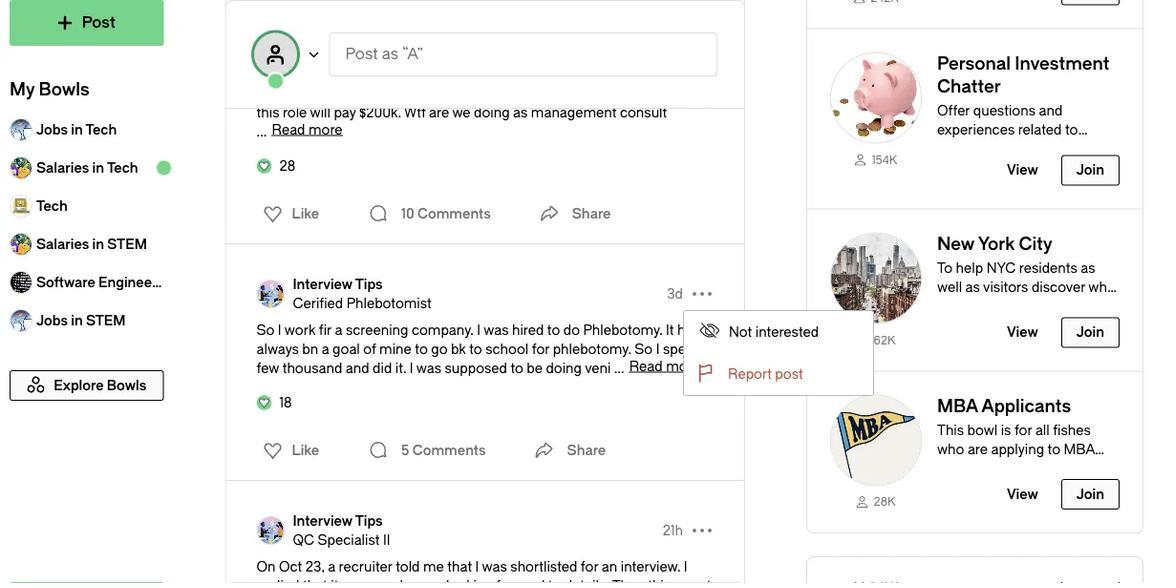 Task type: describe. For each thing, give the bounding box(es) containing it.
software engineering
[[36, 275, 177, 290]]

on oct 23, a recruiter told me that i was shortlisted for an interview. i replied that it was good news, looking forward to details. then things go
[[256, 559, 711, 584]]

screening
[[346, 322, 408, 338]]

i up "things"
[[684, 559, 687, 575]]

engineering
[[99, 275, 177, 290]]

5
[[401, 443, 409, 459]]

visitors
[[983, 280, 1028, 296]]

image for bowl image for mba applicants
[[830, 395, 922, 487]]

comp:
[[256, 85, 297, 101]]

stem for salaries in stem
[[107, 236, 147, 252]]

for inside the on oct 23, a recruiter told me that i was shortlisted for an interview. i replied that it was good news, looking forward to details. then things go
[[581, 559, 598, 575]]

salaries for salaries in stem
[[36, 236, 89, 252]]

phlebotomy.
[[583, 322, 663, 338]]

new
[[937, 234, 974, 254]]

it
[[331, 578, 339, 584]]

it
[[666, 322, 674, 338]]

of
[[363, 342, 376, 357]]

62k link
[[830, 332, 922, 348]]

was up the looking
[[482, 559, 507, 575]]

like button for 18
[[252, 436, 325, 466]]

help
[[956, 261, 983, 277]]

read more button for $230k
[[272, 122, 343, 138]]

forward
[[496, 578, 545, 584]]

comments for 10 comments
[[418, 206, 491, 222]]

are inside mba applicants this bowl is for all fishes who are applying to mba programs
[[968, 442, 988, 458]]

interview.
[[621, 559, 681, 575]]

to inside new york city to help nyc residents as well as visitors discover what the world's most popular city has to offer!
[[963, 318, 976, 334]]

report post
[[728, 366, 803, 382]]

the
[[937, 299, 958, 315]]

phlebotomy.
[[553, 342, 631, 357]]

then
[[612, 578, 645, 584]]

software
[[36, 275, 95, 290]]

explain tech sales comp please. mid-level tech sales account exec comp: $230k ote, with 50% base, 50% variable. even at 70% attainment, this role will pay $200k. wtf are we doing as management consult ...
[[256, 66, 708, 139]]

10 comments
[[401, 206, 491, 222]]

read more for $230k
[[272, 122, 343, 138]]

stem for jobs in stem
[[86, 313, 126, 329]]

personal
[[937, 141, 992, 157]]

70%
[[607, 85, 632, 101]]

oct
[[279, 559, 302, 575]]

report
[[728, 366, 772, 382]]

news,
[[406, 578, 443, 584]]

doing inside so i work fir a screening company. i was hired to do phlebotomy.  it has always bn a goal of mine to go bk to school for phlebotomy. so i spent few thousand and did it. i was supposed to be doing veni ...
[[546, 361, 582, 376]]

for inside mba applicants this bowl is for all fishes who are applying to mba programs
[[1014, 423, 1032, 439]]

discover
[[1032, 280, 1085, 296]]

phlebotomist
[[346, 296, 432, 311]]

it.
[[395, 361, 406, 376]]

bn
[[302, 342, 318, 357]]

has inside so i work fir a screening company. i was hired to do phlebotomy.  it has always bn a goal of mine to go bk to school for phlebotomy. so i spent few thousand and did it. i was supposed to be doing veni ...
[[677, 322, 700, 338]]

nyc
[[986, 261, 1016, 277]]

i right it.
[[410, 361, 413, 376]]

as inside "explain tech sales comp please. mid-level tech sales account exec comp: $230k ote, with 50% base, 50% variable. even at 70% attainment, this role will pay $200k. wtf are we doing as management consult ..."
[[513, 105, 528, 120]]

interview for cerified
[[293, 277, 352, 292]]

jobs in tech link
[[10, 111, 164, 149]]

1 50% from the left
[[406, 85, 432, 101]]

as down help
[[965, 280, 980, 296]]

interview tips link for specialist
[[293, 512, 390, 531]]

applicants
[[981, 396, 1071, 416]]

to inside personal investment chatter offer questions and experiences related to personal finance and investments
[[1065, 122, 1078, 138]]

21h
[[663, 523, 683, 539]]

tips for phlebotomist
[[355, 277, 383, 292]]

to inside mba applicants this bowl is for all fishes who are applying to mba programs
[[1048, 442, 1060, 458]]

not interested
[[729, 324, 819, 340]]

who
[[937, 442, 964, 458]]

ii
[[383, 533, 390, 548]]

0 horizontal spatial so
[[256, 322, 275, 338]]

applying
[[991, 442, 1044, 458]]

has inside new york city to help nyc residents as well as visitors discover what the world's most popular city has to offer!
[[937, 318, 960, 334]]

bowl
[[967, 423, 998, 439]]

experiences
[[937, 122, 1015, 138]]

world's
[[961, 299, 1006, 315]]

toogle identity image
[[253, 32, 299, 77]]

jobs for jobs in stem
[[36, 313, 68, 329]]

my
[[10, 80, 35, 100]]

3d link
[[667, 285, 683, 304]]

was up school
[[484, 322, 509, 338]]

in for salaries in tech
[[92, 160, 104, 176]]

i up the looking
[[475, 559, 479, 575]]

comp
[[374, 66, 411, 82]]

post as "a" button
[[329, 32, 717, 76]]

0 vertical spatial a
[[335, 322, 342, 338]]

10
[[401, 206, 414, 222]]

variable.
[[501, 85, 554, 101]]

18
[[279, 395, 292, 411]]

doing inside "explain tech sales comp please. mid-level tech sales account exec comp: $230k ote, with 50% base, 50% variable. even at 70% attainment, this role will pay $200k. wtf are we doing as management consult ..."
[[474, 105, 510, 120]]

software engineering link
[[10, 264, 177, 302]]

as inside 'button'
[[382, 45, 399, 63]]

tech inside "explain tech sales comp please. mid-level tech sales account exec comp: $230k ote, with 50% base, 50% variable. even at 70% attainment, this role will pay $200k. wtf are we doing as management consult ..."
[[525, 66, 555, 82]]

0 vertical spatial and
[[1039, 103, 1063, 119]]

like for 28
[[292, 206, 319, 222]]

chatter
[[937, 76, 1001, 96]]

post
[[345, 45, 378, 63]]

my bowls
[[10, 80, 89, 100]]

company.
[[412, 322, 474, 338]]

bk
[[451, 342, 466, 357]]

told
[[396, 559, 420, 575]]

image for bowl image for new york city
[[830, 233, 922, 324]]

tech up salaries in tech
[[86, 122, 117, 138]]

work
[[284, 322, 316, 338]]

for inside so i work fir a screening company. i was hired to do phlebotomy.  it has always bn a goal of mine to go bk to school for phlebotomy. so i spent few thousand and did it. i was supposed to be doing veni ...
[[532, 342, 549, 357]]

me
[[423, 559, 444, 575]]

tech down jobs in tech link
[[107, 160, 138, 176]]

qc
[[293, 533, 314, 548]]

in for salaries in stem
[[92, 236, 104, 252]]

interview for qc
[[293, 513, 352, 529]]

a inside the on oct 23, a recruiter told me that i was shortlisted for an interview. i replied that it was good news, looking forward to details. then things go
[[328, 559, 335, 575]]

senior consultant button
[[293, 38, 486, 57]]

replied
[[256, 578, 300, 584]]

all
[[1035, 423, 1050, 439]]

residents
[[1019, 261, 1077, 277]]

salaries in tech
[[36, 160, 138, 176]]

will
[[310, 105, 331, 120]]

interview tips link for phlebotomist
[[293, 275, 432, 294]]

1 vertical spatial mba
[[1064, 442, 1095, 458]]

ote,
[[342, 85, 373, 101]]

read more button for phlebotomy.
[[629, 359, 700, 374]]

programs
[[937, 461, 999, 477]]

are inside "explain tech sales comp please. mid-level tech sales account exec comp: $230k ote, with 50% base, 50% variable. even at 70% attainment, this role will pay $200k. wtf are we doing as management consult ..."
[[429, 105, 449, 120]]

did
[[373, 361, 392, 376]]

jobs for jobs in tech
[[36, 122, 68, 138]]

role
[[283, 105, 307, 120]]

cerified phlebotomist button
[[293, 294, 432, 313]]

1 vertical spatial a
[[322, 342, 329, 357]]

consulting
[[293, 21, 364, 36]]

shortlisted
[[510, 559, 577, 575]]

base,
[[435, 85, 469, 101]]

1 horizontal spatial that
[[447, 559, 472, 575]]

like button for 28
[[252, 199, 325, 229]]

fishes
[[1053, 423, 1091, 439]]

10 comments button
[[363, 195, 496, 233]]

not
[[729, 324, 752, 340]]

image for post author image for cerified phlebotomist
[[256, 280, 285, 309]]



Task type: locate. For each thing, give the bounding box(es) containing it.
read more button down spent
[[629, 359, 700, 374]]

things
[[648, 578, 687, 584]]

read down role
[[272, 122, 305, 138]]

to down shortlisted
[[548, 578, 561, 584]]

1 vertical spatial share
[[567, 443, 606, 459]]

i
[[278, 322, 281, 338], [477, 322, 481, 338], [656, 342, 660, 357], [410, 361, 413, 376], [475, 559, 479, 575], [684, 559, 687, 575]]

1 horizontal spatial ...
[[614, 361, 624, 376]]

and down related
[[1046, 141, 1070, 157]]

0 vertical spatial interview
[[293, 277, 352, 292]]

is
[[1001, 423, 1011, 439]]

i right company.
[[477, 322, 481, 338]]

0 vertical spatial comments
[[418, 206, 491, 222]]

2 vertical spatial image for bowl image
[[830, 395, 922, 487]]

tech
[[306, 66, 335, 82]]

1 like button from the top
[[252, 199, 325, 229]]

1 vertical spatial salaries
[[36, 236, 89, 252]]

in up software engineering link at the left of the page
[[92, 236, 104, 252]]

with
[[376, 85, 403, 101]]

comments right 5
[[413, 443, 486, 459]]

1 vertical spatial jobs
[[36, 313, 68, 329]]

read for $230k
[[272, 122, 305, 138]]

interview tips cerified phlebotomist
[[293, 277, 432, 311]]

2 horizontal spatial for
[[1014, 423, 1032, 439]]

to left go
[[415, 342, 428, 357]]

image for bowl image up 62k link at the right bottom of page
[[830, 233, 922, 324]]

tech up the variable.
[[525, 66, 555, 82]]

28k
[[874, 496, 895, 509]]

mid-
[[463, 66, 493, 82]]

0 horizontal spatial sales
[[338, 66, 371, 82]]

sales up even
[[559, 66, 591, 82]]

interview up the cerified
[[293, 277, 352, 292]]

like down 18
[[292, 443, 319, 459]]

0 vertical spatial image for post author image
[[256, 24, 285, 53]]

to down world's
[[963, 318, 976, 334]]

that up the looking
[[447, 559, 472, 575]]

specialist
[[318, 533, 380, 548]]

city
[[1097, 299, 1119, 315]]

0 horizontal spatial more
[[309, 122, 343, 138]]

more for ote,
[[309, 122, 343, 138]]

more for it
[[666, 359, 700, 374]]

1 vertical spatial so
[[635, 342, 653, 357]]

opportunities
[[396, 21, 486, 36]]

doing
[[474, 105, 510, 120], [546, 361, 582, 376]]

doing right be
[[546, 361, 582, 376]]

image for bowl image up 28k link
[[830, 395, 922, 487]]

tech link
[[10, 187, 164, 225]]

good
[[370, 578, 403, 584]]

1 vertical spatial read more
[[629, 359, 700, 374]]

2d
[[667, 30, 683, 46]]

personal
[[937, 54, 1011, 74]]

image for post author image for senior consultant
[[256, 24, 285, 53]]

2 interview tips link from the top
[[293, 512, 390, 531]]

and down goal
[[346, 361, 369, 376]]

post
[[775, 366, 803, 382]]

and up related
[[1039, 103, 1063, 119]]

a up it
[[328, 559, 335, 575]]

so down phlebotomy.
[[635, 342, 653, 357]]

50% down mid-
[[472, 85, 498, 101]]

most
[[1009, 299, 1042, 315]]

1 sales from the left
[[338, 66, 371, 82]]

2 jobs from the top
[[36, 313, 68, 329]]

are down bowl
[[968, 442, 988, 458]]

1 vertical spatial that
[[303, 578, 328, 584]]

50% up wtf
[[406, 85, 432, 101]]

image for post author image
[[256, 24, 285, 53], [256, 280, 285, 309], [256, 517, 285, 545]]

salaries down jobs in tech
[[36, 160, 89, 176]]

as up the what
[[1081, 261, 1095, 277]]

interview tips link
[[293, 275, 432, 294], [293, 512, 390, 531]]

2 vertical spatial a
[[328, 559, 335, 575]]

1 vertical spatial stem
[[86, 313, 126, 329]]

consult
[[620, 105, 667, 120]]

investments
[[937, 161, 1015, 176]]

2 vertical spatial image for post author image
[[256, 517, 285, 545]]

so up always
[[256, 322, 275, 338]]

0 horizontal spatial read more button
[[272, 122, 343, 138]]

... down this
[[256, 124, 267, 139]]

... inside "explain tech sales comp please. mid-level tech sales account exec comp: $230k ote, with 50% base, 50% variable. even at 70% attainment, this role will pay $200k. wtf are we doing as management consult ..."
[[256, 124, 267, 139]]

2 like from the top
[[292, 443, 319, 459]]

1 vertical spatial share button
[[529, 432, 606, 470]]

0 horizontal spatial read
[[272, 122, 305, 138]]

was down recruiter
[[342, 578, 367, 584]]

sales
[[338, 66, 371, 82], [559, 66, 591, 82]]

1 horizontal spatial doing
[[546, 361, 582, 376]]

0 horizontal spatial mba
[[937, 396, 978, 416]]

go
[[431, 342, 448, 357]]

interview tips qc specialist ii
[[293, 513, 390, 548]]

account
[[595, 66, 647, 82]]

0 vertical spatial share button
[[534, 195, 611, 233]]

image for bowl image up 154k link on the top of page
[[830, 52, 922, 144]]

1 horizontal spatial are
[[968, 442, 988, 458]]

1 tips from the top
[[355, 277, 383, 292]]

1 interview tips link from the top
[[293, 275, 432, 294]]

1 image for bowl image from the top
[[830, 52, 922, 144]]

1 horizontal spatial for
[[581, 559, 598, 575]]

senior
[[293, 40, 335, 55]]

1 jobs from the top
[[36, 122, 68, 138]]

salaries in stem link
[[10, 225, 164, 264]]

stem down software engineering
[[86, 313, 126, 329]]

read more for phlebotomy.
[[629, 359, 700, 374]]

a right fir
[[335, 322, 342, 338]]

to
[[937, 261, 953, 277]]

image for bowl image
[[830, 52, 922, 144], [830, 233, 922, 324], [830, 395, 922, 487]]

1 horizontal spatial so
[[635, 342, 653, 357]]

even
[[557, 85, 588, 101]]

1 horizontal spatial read more
[[629, 359, 700, 374]]

1 vertical spatial doing
[[546, 361, 582, 376]]

2 salaries from the top
[[36, 236, 89, 252]]

2 sales from the left
[[559, 66, 591, 82]]

0 vertical spatial more
[[309, 122, 343, 138]]

3 image for post author image from the top
[[256, 517, 285, 545]]

21h link
[[663, 522, 683, 541]]

1 vertical spatial like button
[[252, 436, 325, 466]]

... inside so i work fir a screening company. i was hired to do phlebotomy.  it has always bn a goal of mine to go bk to school for phlebotomy. so i spent few thousand and did it. i was supposed to be doing veni ...
[[614, 361, 624, 376]]

1 vertical spatial interview tips link
[[293, 512, 390, 531]]

1 vertical spatial read more button
[[629, 359, 700, 374]]

jobs
[[36, 122, 68, 138], [36, 313, 68, 329]]

this
[[937, 423, 964, 439]]

1 image for post author image from the top
[[256, 24, 285, 53]]

exit
[[367, 21, 393, 36]]

1 vertical spatial comments
[[413, 443, 486, 459]]

1 vertical spatial image for post author image
[[256, 280, 285, 309]]

what
[[1088, 280, 1119, 296]]

salaries up software
[[36, 236, 89, 252]]

tips inside interview tips qc specialist ii
[[355, 513, 383, 529]]

in for jobs in tech
[[71, 122, 83, 138]]

has right it on the right bottom of page
[[677, 322, 700, 338]]

to
[[1065, 122, 1078, 138], [963, 318, 976, 334], [547, 322, 560, 338], [415, 342, 428, 357], [469, 342, 482, 357], [511, 361, 523, 376], [1048, 442, 1060, 458], [548, 578, 561, 584]]

as
[[382, 45, 399, 63], [513, 105, 528, 120], [1081, 261, 1095, 277], [965, 280, 980, 296]]

1 vertical spatial ...
[[614, 361, 624, 376]]

so
[[256, 322, 275, 338], [635, 342, 653, 357]]

like
[[292, 206, 319, 222], [292, 443, 319, 459]]

tips up cerified phlebotomist button
[[355, 277, 383, 292]]

1 vertical spatial more
[[666, 359, 700, 374]]

to down all
[[1048, 442, 1060, 458]]

0 vertical spatial for
[[532, 342, 549, 357]]

... right veni on the bottom right of page
[[614, 361, 624, 376]]

was down go
[[416, 361, 441, 376]]

read more down role
[[272, 122, 343, 138]]

2 image for bowl image from the top
[[830, 233, 922, 324]]

new york city to help nyc residents as well as visitors discover what the world's most popular city has to offer!
[[937, 234, 1119, 334]]

read more
[[272, 122, 343, 138], [629, 359, 700, 374]]

sales up ote,
[[338, 66, 371, 82]]

mba up this
[[937, 396, 978, 416]]

share for 5 comments
[[567, 443, 606, 459]]

to left be
[[511, 361, 523, 376]]

2 vertical spatial and
[[346, 361, 369, 376]]

0 vertical spatial like
[[292, 206, 319, 222]]

interview inside interview tips cerified phlebotomist
[[293, 277, 352, 292]]

spent
[[663, 342, 698, 357]]

york
[[978, 234, 1015, 254]]

1 vertical spatial interview
[[293, 513, 352, 529]]

like button down 18
[[252, 436, 325, 466]]

questions
[[973, 103, 1036, 119]]

looking
[[446, 578, 493, 584]]

1 horizontal spatial mba
[[1064, 442, 1095, 458]]

0 vertical spatial stem
[[107, 236, 147, 252]]

to right bk on the bottom left of page
[[469, 342, 482, 357]]

pay
[[334, 105, 356, 120]]

jobs in stem link
[[10, 302, 164, 340]]

as down the variable.
[[513, 105, 528, 120]]

in for jobs in stem
[[71, 313, 83, 329]]

2 50% from the left
[[472, 85, 498, 101]]

related
[[1018, 122, 1062, 138]]

1 vertical spatial image for bowl image
[[830, 233, 922, 324]]

0 vertical spatial salaries
[[36, 160, 89, 176]]

salaries
[[36, 160, 89, 176], [36, 236, 89, 252]]

mba down fishes
[[1064, 442, 1095, 458]]

for up be
[[532, 342, 549, 357]]

0 vertical spatial read more button
[[272, 122, 343, 138]]

0 vertical spatial so
[[256, 322, 275, 338]]

like down "28"
[[292, 206, 319, 222]]

1 vertical spatial are
[[968, 442, 988, 458]]

0 vertical spatial share
[[572, 206, 611, 222]]

jobs down my bowls
[[36, 122, 68, 138]]

0 horizontal spatial 50%
[[406, 85, 432, 101]]

few
[[256, 361, 279, 376]]

0 horizontal spatial has
[[677, 322, 700, 338]]

comments right 10
[[418, 206, 491, 222]]

are left we
[[429, 105, 449, 120]]

1 horizontal spatial read more button
[[629, 359, 700, 374]]

mba
[[937, 396, 978, 416], [1064, 442, 1095, 458]]

28k link
[[830, 494, 922, 510]]

2 vertical spatial for
[[581, 559, 598, 575]]

interview inside interview tips qc specialist ii
[[293, 513, 352, 529]]

1 vertical spatial read
[[629, 359, 663, 374]]

more
[[309, 122, 343, 138], [666, 359, 700, 374]]

0 vertical spatial that
[[447, 559, 472, 575]]

image for post author image left qc
[[256, 517, 285, 545]]

1 like from the top
[[292, 206, 319, 222]]

1 salaries from the top
[[36, 160, 89, 176]]

salaries in stem
[[36, 236, 147, 252]]

city
[[1019, 234, 1052, 254]]

like button down "28"
[[252, 199, 325, 229]]

0 horizontal spatial doing
[[474, 105, 510, 120]]

tips up specialist on the left bottom
[[355, 513, 383, 529]]

a
[[335, 322, 342, 338], [322, 342, 329, 357], [328, 559, 335, 575]]

more down spent
[[666, 359, 700, 374]]

in down jobs in tech link
[[92, 160, 104, 176]]

0 vertical spatial ...
[[256, 124, 267, 139]]

2 interview from the top
[[293, 513, 352, 529]]

0 vertical spatial read more
[[272, 122, 343, 138]]

1 horizontal spatial 50%
[[472, 85, 498, 101]]

0 vertical spatial image for bowl image
[[830, 52, 922, 144]]

0 horizontal spatial read more
[[272, 122, 343, 138]]

0 horizontal spatial ...
[[256, 124, 267, 139]]

"a"
[[402, 45, 423, 63]]

image for post author image up explain
[[256, 24, 285, 53]]

for up details.
[[581, 559, 598, 575]]

1 interview from the top
[[293, 277, 352, 292]]

as up the comp
[[382, 45, 399, 63]]

0 horizontal spatial that
[[303, 578, 328, 584]]

0 horizontal spatial for
[[532, 342, 549, 357]]

qc specialist ii button
[[293, 531, 390, 550]]

consulting exit opportunities link
[[293, 19, 486, 38]]

interview tips link up specialist on the left bottom
[[293, 512, 390, 531]]

read more button down role
[[272, 122, 343, 138]]

jobs down software
[[36, 313, 68, 329]]

interview tips link up phlebotomist
[[293, 275, 432, 294]]

school
[[485, 342, 528, 357]]

salaries in tech link
[[10, 149, 164, 187]]

stem up the engineering
[[107, 236, 147, 252]]

share button
[[534, 195, 611, 233], [529, 432, 606, 470]]

interview up qc
[[293, 513, 352, 529]]

image for post author image for qc specialist ii
[[256, 517, 285, 545]]

1 vertical spatial tips
[[355, 513, 383, 529]]

2 like button from the top
[[252, 436, 325, 466]]

1 horizontal spatial more
[[666, 359, 700, 374]]

to left 'do'
[[547, 322, 560, 338]]

comments
[[418, 206, 491, 222], [413, 443, 486, 459]]

in down software
[[71, 313, 83, 329]]

cerified
[[293, 296, 343, 311]]

2 tips from the top
[[355, 513, 383, 529]]

share menu
[[683, 310, 874, 396]]

more down will
[[309, 122, 343, 138]]

share button for 10 comments
[[534, 195, 611, 233]]

image for bowl image for personal investment chatter
[[830, 52, 922, 144]]

0 vertical spatial tips
[[355, 277, 383, 292]]

5 comments button
[[363, 432, 491, 470]]

0 vertical spatial are
[[429, 105, 449, 120]]

so i work fir a screening company. i was hired to do phlebotomy.  it has always bn a goal of mine to go bk to school for phlebotomy. so i spent few thousand and did it. i was supposed to be doing veni ...
[[256, 322, 700, 376]]

1 horizontal spatial sales
[[559, 66, 591, 82]]

please.
[[414, 66, 459, 82]]

1 horizontal spatial read
[[629, 359, 663, 374]]

like for 18
[[292, 443, 319, 459]]

share
[[572, 206, 611, 222], [567, 443, 606, 459]]

in up salaries in tech
[[71, 122, 83, 138]]

0 vertical spatial interview tips link
[[293, 275, 432, 294]]

comments for 5 comments
[[413, 443, 486, 459]]

interview
[[293, 277, 352, 292], [293, 513, 352, 529]]

not interested menu item
[[684, 311, 873, 353]]

1 vertical spatial and
[[1046, 141, 1070, 157]]

image for post author image up work
[[256, 280, 285, 309]]

doing right we
[[474, 105, 510, 120]]

0 vertical spatial jobs
[[36, 122, 68, 138]]

was
[[484, 322, 509, 338], [416, 361, 441, 376], [482, 559, 507, 575], [342, 578, 367, 584]]

report post menu item
[[684, 353, 873, 395]]

salaries for salaries in tech
[[36, 160, 89, 176]]

0 vertical spatial doing
[[474, 105, 510, 120]]

an
[[602, 559, 617, 575]]

to right related
[[1065, 122, 1078, 138]]

has down the
[[937, 318, 960, 334]]

i left spent
[[656, 342, 660, 357]]

3 image for bowl image from the top
[[830, 395, 922, 487]]

to inside the on oct 23, a recruiter told me that i was shortlisted for an interview. i replied that it was good news, looking forward to details. then things go
[[548, 578, 561, 584]]

1 horizontal spatial has
[[937, 318, 960, 334]]

explain
[[256, 66, 303, 82]]

read for phlebotomy.
[[629, 359, 663, 374]]

post as "a"
[[345, 45, 423, 63]]

tech down salaries in tech link
[[36, 198, 68, 214]]

goal
[[333, 342, 360, 357]]

tips for specialist
[[355, 513, 383, 529]]

read more down spent
[[629, 359, 700, 374]]

that down 23,
[[303, 578, 328, 584]]

exec
[[650, 66, 680, 82]]

investment
[[1015, 54, 1109, 74]]

and inside so i work fir a screening company. i was hired to do phlebotomy.  it has always bn a goal of mine to go bk to school for phlebotomy. so i spent few thousand and did it. i was supposed to be doing veni ...
[[346, 361, 369, 376]]

read down phlebotomy.
[[629, 359, 663, 374]]

tips inside interview tips cerified phlebotomist
[[355, 277, 383, 292]]

0 horizontal spatial are
[[429, 105, 449, 120]]

share for 10 comments
[[572, 206, 611, 222]]

0 vertical spatial read
[[272, 122, 305, 138]]

share button for 5 comments
[[529, 432, 606, 470]]

i up always
[[278, 322, 281, 338]]

a right bn
[[322, 342, 329, 357]]

0 vertical spatial mba
[[937, 396, 978, 416]]

2 image for post author image from the top
[[256, 280, 285, 309]]

1 vertical spatial like
[[292, 443, 319, 459]]

1 vertical spatial for
[[1014, 423, 1032, 439]]

0 vertical spatial like button
[[252, 199, 325, 229]]

for right is
[[1014, 423, 1032, 439]]



Task type: vqa. For each thing, say whether or not it's contained in the screenshot.
the looking at the left
yes



